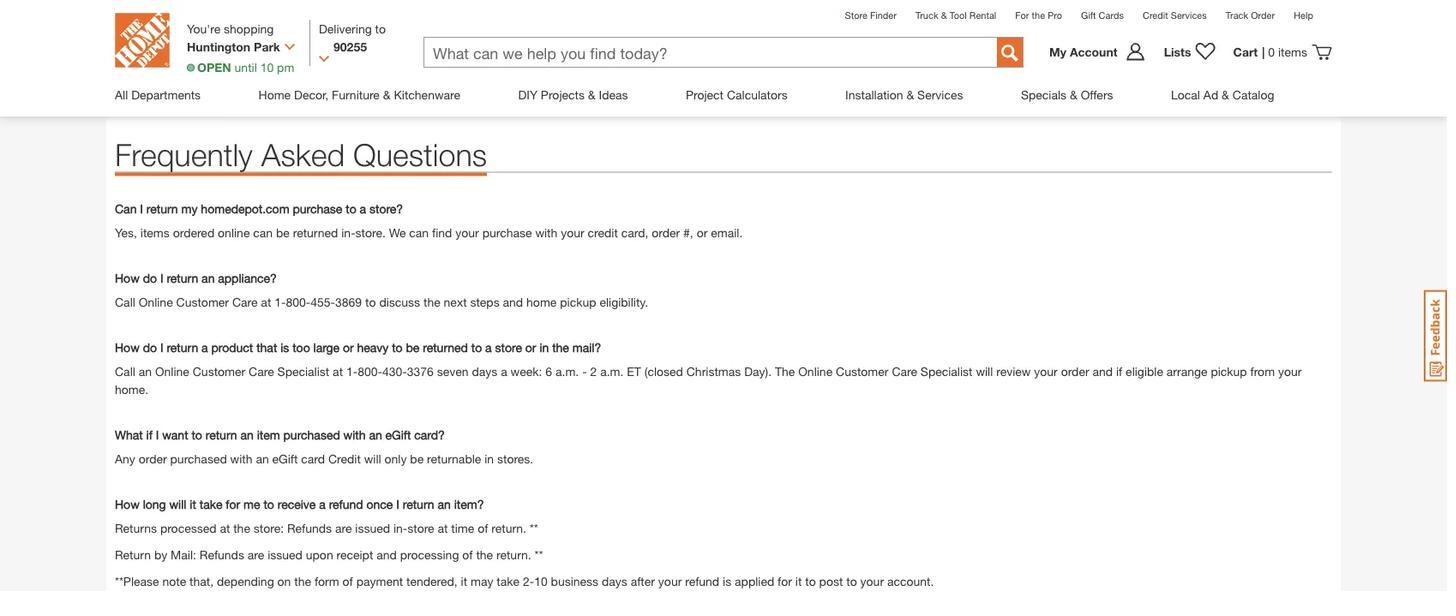 Task type: vqa. For each thing, say whether or not it's contained in the screenshot.
5 inside the PHI VILLA Dark Brown Rattan Wicker 5 Seat 6-Piece Steel Outdoor Patio Sectional Set with Blue Cushions and Coffee Table THD
no



Task type: locate. For each thing, give the bounding box(es) containing it.
at down large
[[333, 365, 343, 379]]

stores.
[[497, 452, 534, 467]]

returned up seven
[[423, 341, 468, 355]]

be right only
[[410, 452, 424, 467]]

can down can i return my homedepot.com purchase to a store?
[[253, 226, 273, 240]]

any order purchased with an egift card credit will only be returnable in stores.
[[115, 452, 534, 467]]

1 call from the top
[[115, 296, 135, 310]]

policy:
[[271, 0, 307, 9]]

1 horizontal spatial can
[[294, 13, 314, 27]]

1 vertical spatial returned
[[423, 341, 468, 355]]

0 vertical spatial how
[[115, 272, 140, 286]]

refunds
[[287, 522, 332, 536], [200, 548, 244, 563]]

and right steps
[[503, 296, 523, 310]]

issued down once
[[355, 522, 390, 536]]

1 how from the top
[[115, 272, 140, 286]]

pro
[[1048, 10, 1062, 21]]

next
[[444, 296, 467, 310]]

0 horizontal spatial 1-
[[275, 296, 286, 310]]

0 horizontal spatial services
[[918, 87, 963, 102]]

store:
[[254, 522, 284, 536]]

purchased down want
[[170, 452, 227, 467]]

1 vertical spatial right
[[285, 57, 309, 71]]

to inside policy excludes: application issues and improperly prepared surfaces, liquid stains, color samples, "oops" (store discounted mixed paint) merchandise, special order, non-stock products, 3rd parties and marketplaces, labor and installation. we reserve the right to limit guarantee at our discretion in the event of suspected fraud or abuse.
[[313, 57, 323, 71]]

of right form at left bottom
[[343, 575, 353, 589]]

1 vertical spatial if
[[146, 428, 152, 443]]

0 vertical spatial return.
[[492, 522, 526, 536]]

questions
[[353, 137, 487, 173]]

day).
[[744, 365, 772, 379]]

items for yes,
[[140, 226, 170, 240]]

and up mixed in the top of the page
[[789, 0, 809, 9]]

2 vertical spatial days
[[602, 575, 627, 589]]

the right the for
[[1032, 10, 1045, 21]]

in- up processing at the left
[[393, 522, 407, 536]]

order right review
[[1061, 365, 1089, 379]]

return left the product
[[167, 341, 198, 355]]

2 specialist from the left
[[921, 365, 973, 379]]

on
[[277, 575, 291, 589]]

0 vertical spatial right
[[1180, 0, 1204, 9]]

1 vertical spatial pickup
[[1211, 365, 1247, 379]]

right up credit services
[[1180, 0, 1204, 9]]

customer down how do i return an appliance?
[[176, 296, 229, 310]]

your right after
[[658, 575, 682, 589]]

store up "week:"
[[495, 341, 522, 355]]

1 horizontal spatial you
[[321, 0, 340, 9]]

1- down appliance?
[[275, 296, 286, 310]]

et
[[627, 365, 641, 379]]

1 vertical spatial refunds
[[200, 548, 244, 563]]

**please note that, depending on the form of payment tendered, it may take 2-10 business days after your refund is applied for it to post to your account.
[[115, 575, 937, 589]]

that
[[257, 341, 277, 355]]

purchase down asked in the left top of the page
[[293, 202, 342, 216]]

None text field
[[424, 38, 980, 69]]

will left review
[[976, 365, 993, 379]]

specialist down too
[[277, 365, 329, 379]]

1 horizontal spatial services
[[1171, 10, 1207, 21]]

call inside call an online customer care specialist at 1-800-430-3376 seven days a week: 6 a.m. - 2 a.m. et (closed christmas day). the online customer care specialist will review your order and if eligible arrange pickup from your home.
[[115, 365, 135, 379]]

an up home.
[[139, 365, 152, 379]]

cart
[[1233, 45, 1258, 59]]

how for how long will it take for me to receive a refund once i return an item?
[[115, 498, 140, 512]]

how for how do i return a product that is too large or heavy to be returned to a store or in the mail?
[[115, 341, 140, 355]]

are up depending
[[248, 548, 264, 563]]

2 horizontal spatial we
[[1097, 0, 1114, 9]]

delivering
[[319, 21, 372, 36]]

gift cards link
[[1081, 10, 1124, 21]]

pickup left from
[[1211, 365, 1247, 379]]

a down guarantee
[[217, 13, 224, 27]]

0 horizontal spatial right
[[285, 57, 309, 71]]

lists link
[[1155, 42, 1225, 63]]

0 vertical spatial purchased
[[283, 428, 340, 443]]

at left the our
[[409, 57, 419, 71]]

post
[[819, 575, 843, 589]]

are
[[343, 0, 360, 9], [335, 522, 352, 536], [248, 548, 264, 563]]

2 do from the top
[[143, 341, 157, 355]]

specials & offers link
[[1021, 73, 1113, 117]]

2 vertical spatial how
[[115, 498, 140, 512]]

0 vertical spatial in
[[500, 57, 509, 71]]

1 horizontal spatial order
[[652, 226, 680, 240]]

the up may
[[476, 548, 493, 563]]

lists
[[1164, 45, 1191, 59]]

1 vertical spatial egift
[[272, 452, 298, 467]]

2 a.m. from the left
[[600, 365, 624, 379]]

do for an
[[143, 341, 157, 355]]

guarantee
[[212, 0, 268, 9]]

days inside paint satisfaction guarantee policy: if you are not satisfied with your interior or exterior liquid paint purchase, bring your paint and receipt back to the store within 30 days of purchase. we will make it right by correcting your paint or giving you a comparable can of paint.
[[998, 0, 1024, 9]]

diy projects & ideas link
[[518, 73, 628, 117]]

return
[[115, 548, 151, 563]]

long
[[143, 498, 166, 512]]

in
[[500, 57, 509, 71], [540, 341, 549, 355], [485, 452, 494, 467]]

the right on
[[294, 575, 311, 589]]

in inside policy excludes: application issues and improperly prepared surfaces, liquid stains, color samples, "oops" (store discounted mixed paint) merchandise, special order, non-stock products, 3rd parties and marketplaces, labor and installation. we reserve the right to limit guarantee at our discretion in the event of suspected fraud or abuse.
[[500, 57, 509, 71]]

once
[[367, 498, 393, 512]]

0 vertical spatial if
[[1116, 365, 1123, 379]]

your up help
[[1282, 0, 1305, 9]]

0 horizontal spatial 10
[[260, 60, 274, 74]]

1 horizontal spatial purchased
[[283, 428, 340, 443]]

a.m. right 2
[[600, 365, 624, 379]]

yes, items ordered online can be returned in-store. we can find your purchase with your credit card, order #, or email.
[[115, 226, 743, 240]]

it inside paint satisfaction guarantee policy: if you are not satisfied with your interior or exterior liquid paint purchase, bring your paint and receipt back to the store within 30 days of purchase. we will make it right by correcting your paint or giving you a comparable can of paint.
[[1171, 0, 1177, 9]]

days inside call an online customer care specialist at 1-800-430-3376 seven days a week: 6 a.m. - 2 a.m. et (closed christmas day). the online customer care specialist will review your order and if eligible arrange pickup from your home.
[[472, 365, 498, 379]]

1 vertical spatial items
[[140, 226, 170, 240]]

1 vertical spatial take
[[497, 575, 520, 589]]

paint up samples,
[[615, 0, 642, 9]]

1 horizontal spatial we
[[389, 226, 406, 240]]

1 vertical spatial be
[[406, 341, 420, 355]]

is left applied
[[723, 575, 732, 589]]

1 horizontal spatial 1-
[[346, 365, 358, 379]]

0 horizontal spatial days
[[472, 365, 498, 379]]

order inside call an online customer care specialist at 1-800-430-3376 seven days a week: 6 a.m. - 2 a.m. et (closed christmas day). the online customer care specialist will review your order and if eligible arrange pickup from your home.
[[1061, 365, 1089, 379]]

30
[[982, 0, 995, 9]]

the
[[896, 0, 913, 9], [1032, 10, 1045, 21], [265, 57, 282, 71], [512, 57, 529, 71], [424, 296, 440, 310], [552, 341, 569, 355], [233, 522, 250, 536], [476, 548, 493, 563], [294, 575, 311, 589]]

0 horizontal spatial a.m.
[[556, 365, 579, 379]]

800- up too
[[286, 296, 311, 310]]

all departments link
[[115, 73, 201, 117]]

3 how from the top
[[115, 498, 140, 512]]

1 vertical spatial are
[[335, 522, 352, 536]]

if
[[311, 0, 317, 9]]

455-
[[311, 296, 335, 310]]

specialist left review
[[921, 365, 973, 379]]

what
[[115, 428, 143, 443]]

1 horizontal spatial refunds
[[287, 522, 332, 536]]

& left tool
[[941, 10, 947, 21]]

right down issues
[[285, 57, 309, 71]]

call down "yes," at left
[[115, 296, 135, 310]]

of
[[1027, 0, 1038, 9], [317, 13, 327, 27], [565, 57, 576, 71], [478, 522, 488, 536], [462, 548, 473, 563], [343, 575, 353, 589]]

in left stores.
[[485, 452, 494, 467]]

christmas
[[687, 365, 741, 379]]

to
[[882, 0, 893, 9], [375, 21, 386, 36], [313, 57, 323, 71], [346, 202, 356, 216], [365, 296, 376, 310], [392, 341, 403, 355], [471, 341, 482, 355], [192, 428, 202, 443], [264, 498, 274, 512], [805, 575, 816, 589], [846, 575, 857, 589]]

can i return my homedepot.com purchase to a store?
[[115, 202, 403, 216]]

1 vertical spatial receipt
[[337, 548, 373, 563]]

1- down how do i return a product that is too large or heavy to be returned to a store or in the mail?
[[346, 365, 358, 379]]

the home depot image
[[115, 13, 170, 68]]

800- down heavy
[[358, 365, 382, 379]]

home
[[526, 296, 557, 310]]

can
[[294, 13, 314, 27], [253, 226, 273, 240], [409, 226, 429, 240]]

call for call online customer care at 1-800-455-3869 to discuss the next steps and home pickup eligibility.
[[115, 296, 135, 310]]

1 do from the top
[[143, 272, 157, 286]]

store
[[917, 0, 943, 9], [495, 341, 522, 355], [407, 522, 434, 536]]

0 horizontal spatial in-
[[341, 226, 355, 240]]

or down "oops"
[[669, 57, 680, 71]]

departments
[[131, 87, 201, 102]]

it up processed
[[190, 498, 196, 512]]

pickup inside call an online customer care specialist at 1-800-430-3376 seven days a week: 6 a.m. - 2 a.m. et (closed christmas day). the online customer care specialist will review your order and if eligible arrange pickup from your home.
[[1211, 365, 1247, 379]]

egift up only
[[385, 428, 411, 443]]

in up '6'
[[540, 341, 549, 355]]

frequently asked questions
[[115, 137, 487, 173]]

with
[[432, 0, 454, 9], [535, 226, 558, 240], [343, 428, 366, 443], [230, 452, 253, 467]]

1 vertical spatial purchase
[[482, 226, 532, 240]]

** up **please note that, depending on the form of payment tendered, it may take 2-10 business days after your refund is applied for it to post to your account.
[[535, 548, 543, 563]]

1 vertical spatial is
[[723, 575, 732, 589]]

online
[[139, 296, 173, 310], [155, 365, 189, 379], [798, 365, 833, 379]]

in right discretion
[[500, 57, 509, 71]]

how do i return an appliance?
[[115, 272, 277, 286]]

of right time
[[478, 522, 488, 536]]

2 horizontal spatial days
[[998, 0, 1024, 9]]

1 horizontal spatial by
[[1208, 0, 1221, 9]]

can down if
[[294, 13, 314, 27]]

1 horizontal spatial pickup
[[1211, 365, 1247, 379]]

order right any
[[139, 452, 167, 467]]

upon
[[306, 548, 333, 563]]

2 horizontal spatial paint
[[759, 0, 786, 9]]

credit services link
[[1143, 10, 1207, 21]]

project
[[686, 87, 724, 102]]

refund up returns processed at the store: refunds are issued in-store at time of return. **
[[329, 498, 363, 512]]

1 vertical spatial you
[[194, 13, 214, 27]]

if
[[1116, 365, 1123, 379], [146, 428, 152, 443]]

10
[[260, 60, 274, 74], [534, 575, 548, 589]]

for
[[1015, 10, 1029, 21]]

0 vertical spatial purchase
[[293, 202, 342, 216]]

we down huntington
[[202, 57, 219, 71]]

or right large
[[343, 341, 354, 355]]

1 horizontal spatial returned
[[423, 341, 468, 355]]

to down not
[[375, 21, 386, 36]]

1 vertical spatial days
[[472, 365, 498, 379]]

2 how from the top
[[115, 341, 140, 355]]

paint up discounted
[[759, 0, 786, 9]]

0 vertical spatial egift
[[385, 428, 411, 443]]

receive
[[278, 498, 316, 512]]

0 vertical spatial 800-
[[286, 296, 311, 310]]

credit right card
[[328, 452, 361, 467]]

returns processed at the store: refunds are issued in-store at time of return. **
[[115, 522, 538, 536]]

days up the for
[[998, 0, 1024, 9]]

at
[[409, 57, 419, 71], [261, 296, 271, 310], [333, 365, 343, 379], [220, 522, 230, 536], [438, 522, 448, 536]]

will inside paint satisfaction guarantee policy: if you are not satisfied with your interior or exterior liquid paint purchase, bring your paint and receipt back to the store within 30 days of purchase. we will make it right by correcting your paint or giving you a comparable can of paint.
[[1118, 0, 1135, 9]]

return. up **please note that, depending on the form of payment tendered, it may take 2-10 business days after your refund is applied for it to post to your account.
[[496, 548, 531, 563]]

an left item?
[[438, 498, 451, 512]]

1 vertical spatial how
[[115, 341, 140, 355]]

or inside policy excludes: application issues and improperly prepared surfaces, liquid stains, color samples, "oops" (store discounted mixed paint) merchandise, special order, non-stock products, 3rd parties and marketplaces, labor and installation. we reserve the right to limit guarantee at our discretion in the event of suspected fraud or abuse.
[[669, 57, 680, 71]]

None text field
[[424, 38, 980, 69]]

feedback link image
[[1424, 290, 1447, 382]]

to left post
[[805, 575, 816, 589]]

liquid inside policy excludes: application issues and improperly prepared surfaces, liquid stains, color samples, "oops" (store discounted mixed paint) merchandise, special order, non-stock products, 3rd parties and marketplaces, labor and installation. we reserve the right to limit guarantee at our discretion in the event of suspected fraud or abuse.
[[494, 39, 523, 53]]

2 vertical spatial in
[[485, 452, 494, 467]]

issued up on
[[268, 548, 303, 563]]

2 call from the top
[[115, 365, 135, 379]]

track order link
[[1226, 10, 1275, 21]]

800-
[[286, 296, 311, 310], [358, 365, 382, 379]]

10 left "business"
[[534, 575, 548, 589]]

marketplaces,
[[1204, 39, 1280, 53]]

returned
[[293, 226, 338, 240], [423, 341, 468, 355]]

liquid right 'exterior'
[[583, 0, 612, 9]]

0 vertical spatial call
[[115, 296, 135, 310]]

0 horizontal spatial egift
[[272, 452, 298, 467]]

1 horizontal spatial days
[[602, 575, 627, 589]]

huntington park
[[187, 39, 280, 54]]

to right post
[[846, 575, 857, 589]]

payment
[[356, 575, 403, 589]]

and inside paint satisfaction guarantee policy: if you are not satisfied with your interior or exterior liquid paint purchase, bring your paint and receipt back to the store within 30 days of purchase. we will make it right by correcting your paint or giving you a comparable can of paint.
[[789, 0, 809, 9]]

you're shopping
[[187, 21, 274, 36]]

an inside call an online customer care specialist at 1-800-430-3376 seven days a week: 6 a.m. - 2 a.m. et (closed christmas day). the online customer care specialist will review your order and if eligible arrange pickup from your home.
[[139, 365, 152, 379]]

90255
[[334, 39, 367, 54]]

1 horizontal spatial issued
[[355, 522, 390, 536]]

0 vertical spatial you
[[321, 0, 340, 9]]

0 horizontal spatial refunds
[[200, 548, 244, 563]]

if inside call an online customer care specialist at 1-800-430-3376 seven days a week: 6 a.m. - 2 a.m. et (closed christmas day). the online customer care specialist will review your order and if eligible arrange pickup from your home.
[[1116, 365, 1123, 379]]

of down if
[[317, 13, 327, 27]]

0 vertical spatial by
[[1208, 0, 1221, 9]]

1 vertical spatial we
[[202, 57, 219, 71]]

non-
[[1008, 39, 1033, 53]]

track
[[1226, 10, 1249, 21]]

take up processed
[[200, 498, 222, 512]]

purchase right find
[[482, 226, 532, 240]]

& left offers
[[1070, 87, 1078, 102]]

and right "parties"
[[1181, 39, 1201, 53]]

0 horizontal spatial 800-
[[286, 296, 311, 310]]

prepared
[[390, 39, 438, 53]]

catalog
[[1233, 87, 1275, 102]]

1 horizontal spatial specialist
[[921, 365, 973, 379]]

2 horizontal spatial can
[[409, 226, 429, 240]]

card
[[301, 452, 325, 467]]

0 vertical spatial are
[[343, 0, 360, 9]]

receipt up store
[[813, 0, 849, 9]]

1 vertical spatial store
[[495, 341, 522, 355]]

return
[[146, 202, 178, 216], [167, 272, 198, 286], [167, 341, 198, 355], [206, 428, 237, 443], [403, 498, 434, 512]]

refund left applied
[[685, 575, 720, 589]]

how up home.
[[115, 341, 140, 355]]

1 vertical spatial purchased
[[170, 452, 227, 467]]

1 horizontal spatial receipt
[[813, 0, 849, 9]]

color
[[564, 39, 591, 53]]

home
[[259, 87, 291, 102]]

1 vertical spatial call
[[115, 365, 135, 379]]

0 vertical spatial is
[[281, 341, 289, 355]]

0 vertical spatial days
[[998, 0, 1024, 9]]

1 vertical spatial 1-
[[346, 365, 358, 379]]

the
[[775, 365, 795, 379]]

days left after
[[602, 575, 627, 589]]

1 horizontal spatial egift
[[385, 428, 411, 443]]

only
[[385, 452, 407, 467]]

are inside paint satisfaction guarantee policy: if you are not satisfied with your interior or exterior liquid paint purchase, bring your paint and receipt back to the store within 30 days of purchase. we will make it right by correcting your paint or giving you a comparable can of paint.
[[343, 0, 360, 9]]

0 horizontal spatial pickup
[[560, 296, 596, 310]]

1 vertical spatial liquid
[[494, 39, 523, 53]]

0 vertical spatial refunds
[[287, 522, 332, 536]]

a inside paint satisfaction guarantee policy: if you are not satisfied with your interior or exterior liquid paint purchase, bring your paint and receipt back to the store within 30 days of purchase. we will make it right by correcting your paint or giving you a comparable can of paint.
[[217, 13, 224, 27]]

take left 2-
[[497, 575, 520, 589]]

1 horizontal spatial for
[[778, 575, 792, 589]]

to inside paint satisfaction guarantee policy: if you are not satisfied with your interior or exterior liquid paint purchase, bring your paint and receipt back to the store within 30 days of purchase. we will make it right by correcting your paint or giving you a comparable can of paint.
[[882, 0, 893, 9]]

be down can i return my homedepot.com purchase to a store?
[[276, 226, 290, 240]]

customer
[[176, 296, 229, 310], [193, 365, 245, 379], [836, 365, 889, 379]]

we down store?
[[389, 226, 406, 240]]

1-
[[275, 296, 286, 310], [346, 365, 358, 379]]

1 horizontal spatial in
[[500, 57, 509, 71]]

2 vertical spatial we
[[389, 226, 406, 240]]

1 horizontal spatial liquid
[[583, 0, 612, 9]]

i for what if i want to return an item purchased with an egift card?
[[156, 428, 159, 443]]

can inside paint satisfaction guarantee policy: if you are not satisfied with your interior or exterior liquid paint purchase, bring your paint and receipt back to the store within 30 days of purchase. we will make it right by correcting your paint or giving you a comparable can of paint.
[[294, 13, 314, 27]]

home decor, furniture & kitchenware link
[[259, 73, 460, 117]]

in- up 3869
[[341, 226, 355, 240]]

0 vertical spatial receipt
[[813, 0, 849, 9]]

returnable
[[427, 452, 481, 467]]

0 horizontal spatial credit
[[328, 452, 361, 467]]

can
[[115, 202, 137, 216]]

in-
[[341, 226, 355, 240], [393, 522, 407, 536]]

to right 3869
[[365, 296, 376, 310]]

liquid
[[583, 0, 612, 9], [494, 39, 523, 53]]

projects
[[541, 87, 585, 102]]

for left me
[[226, 498, 240, 512]]

0 horizontal spatial liquid
[[494, 39, 523, 53]]

items right "yes," at left
[[140, 226, 170, 240]]

1 horizontal spatial take
[[497, 575, 520, 589]]

0 vertical spatial items
[[1278, 45, 1308, 59]]

too
[[293, 341, 310, 355]]



Task type: describe. For each thing, give the bounding box(es) containing it.
800- inside call an online customer care specialist at 1-800-430-3376 seven days a week: 6 a.m. - 2 a.m. et (closed christmas day). the online customer care specialist will review your order and if eligible arrange pickup from your home.
[[358, 365, 382, 379]]

1 vertical spatial in-
[[393, 522, 407, 536]]

are for not
[[343, 0, 360, 9]]

park
[[254, 39, 280, 54]]

the left mail?
[[552, 341, 569, 355]]

truck
[[916, 10, 939, 21]]

of inside policy excludes: application issues and improperly prepared surfaces, liquid stains, color samples, "oops" (store discounted mixed paint) merchandise, special order, non-stock products, 3rd parties and marketplaces, labor and installation. we reserve the right to limit guarantee at our discretion in the event of suspected fraud or abuse.
[[565, 57, 576, 71]]

store
[[845, 10, 868, 21]]

0 vertical spatial be
[[276, 226, 290, 240]]

6
[[546, 365, 552, 379]]

#,
[[683, 226, 693, 240]]

0 horizontal spatial store
[[407, 522, 434, 536]]

large
[[313, 341, 340, 355]]

1 vertical spatial return.
[[496, 548, 531, 563]]

from
[[1251, 365, 1275, 379]]

0 vertical spatial order
[[652, 226, 680, 240]]

liquid inside paint satisfaction guarantee policy: if you are not satisfied with your interior or exterior liquid paint purchase, bring your paint and receipt back to the store within 30 days of purchase. we will make it right by correcting your paint or giving you a comparable can of paint.
[[583, 0, 612, 9]]

gift cards
[[1081, 10, 1124, 21]]

limit
[[327, 57, 349, 71]]

0 vertical spatial 1-
[[275, 296, 286, 310]]

to up store.
[[346, 202, 356, 216]]

2-
[[523, 575, 534, 589]]

account
[[1070, 45, 1118, 59]]

an down item
[[256, 452, 269, 467]]

1 horizontal spatial paint
[[615, 0, 642, 9]]

a up returns processed at the store: refunds are issued in-store at time of return. **
[[319, 498, 326, 512]]

1 horizontal spatial purchase
[[482, 226, 532, 240]]

correcting
[[1224, 0, 1278, 9]]

& right ad
[[1222, 87, 1229, 102]]

diy projects & ideas
[[518, 87, 628, 102]]

the left event
[[512, 57, 529, 71]]

will left only
[[364, 452, 381, 467]]

improperly
[[330, 39, 387, 53]]

of down time
[[462, 548, 473, 563]]

the down park on the top left of the page
[[265, 57, 282, 71]]

how for how do i return an appliance?
[[115, 272, 140, 286]]

we inside paint satisfaction guarantee policy: if you are not satisfied with your interior or exterior liquid paint purchase, bring your paint and receipt back to the store within 30 days of purchase. we will make it right by correcting your paint or giving you a comparable can of paint.
[[1097, 0, 1114, 9]]

application
[[205, 39, 266, 53]]

0 horizontal spatial paint
[[115, 13, 142, 27]]

your right from
[[1278, 365, 1302, 379]]

(store
[[692, 39, 722, 53]]

to down steps
[[471, 341, 482, 355]]

of up "for the pro" link
[[1027, 0, 1038, 9]]

suspected
[[579, 57, 635, 71]]

1 vertical spatial by
[[154, 548, 167, 563]]

at left time
[[438, 522, 448, 536]]

merchandise,
[[857, 39, 930, 53]]

guarantee
[[352, 57, 406, 71]]

paint satisfaction guarantee policy: if you are not satisfied with your interior or exterior liquid paint purchase, bring your paint and receipt back to the store within 30 days of purchase. we will make it right by correcting your paint or giving you a comparable can of paint.
[[115, 0, 1305, 27]]

will inside call an online customer care specialist at 1-800-430-3376 seven days a week: 6 a.m. - 2 a.m. et (closed christmas day). the online customer care specialist will review your order and if eligible arrange pickup from your home.
[[976, 365, 993, 379]]

cards
[[1099, 10, 1124, 21]]

return by mail: refunds are issued upon receipt and processing of the return. **
[[115, 548, 543, 563]]

your right review
[[1034, 365, 1058, 379]]

store inside paint satisfaction guarantee policy: if you are not satisfied with your interior or exterior liquid paint purchase, bring your paint and receipt back to the store within 30 days of purchase. we will make it right by correcting your paint or giving you a comparable can of paint.
[[917, 0, 943, 9]]

the down me
[[233, 522, 250, 536]]

a left the product
[[202, 341, 208, 355]]

& left ideas
[[588, 87, 596, 102]]

satisfaction
[[146, 0, 209, 9]]

1 vertical spatial **
[[535, 548, 543, 563]]

local
[[1171, 87, 1200, 102]]

1 horizontal spatial credit
[[1143, 10, 1168, 21]]

satisfied
[[384, 0, 429, 9]]

0 vertical spatial **
[[530, 522, 538, 536]]

your left account.
[[860, 575, 884, 589]]

yes,
[[115, 226, 137, 240]]

account.
[[887, 575, 934, 589]]

local ad & catalog link
[[1171, 73, 1275, 117]]

2
[[590, 365, 597, 379]]

1- inside call an online customer care specialist at 1-800-430-3376 seven days a week: 6 a.m. - 2 a.m. et (closed christmas day). the online customer care specialist will review your order and if eligible arrange pickup from your home.
[[346, 365, 358, 379]]

local ad & catalog
[[1171, 87, 1275, 102]]

to right me
[[264, 498, 274, 512]]

project calculators
[[686, 87, 788, 102]]

0 horizontal spatial issued
[[268, 548, 303, 563]]

applied
[[735, 575, 774, 589]]

your left credit
[[561, 226, 584, 240]]

at right processed
[[220, 522, 230, 536]]

it left post
[[796, 575, 802, 589]]

returns
[[115, 522, 157, 536]]

we inside policy excludes: application issues and improperly prepared surfaces, liquid stains, color samples, "oops" (store discounted mixed paint) merchandise, special order, non-stock products, 3rd parties and marketplaces, labor and installation. we reserve the right to limit guarantee at our discretion in the event of suspected fraud or abuse.
[[202, 57, 219, 71]]

customer down the product
[[193, 365, 245, 379]]

1 vertical spatial 10
[[534, 575, 548, 589]]

eligibility.
[[600, 296, 648, 310]]

diy
[[518, 87, 538, 102]]

or left giving
[[145, 13, 156, 27]]

items for 0
[[1278, 45, 1308, 59]]

0 horizontal spatial in
[[485, 452, 494, 467]]

pm
[[277, 60, 294, 74]]

0 horizontal spatial returned
[[293, 226, 338, 240]]

delivering to
[[319, 21, 386, 36]]

or right '#,'
[[697, 226, 708, 240]]

to right want
[[192, 428, 202, 443]]

0 vertical spatial refund
[[329, 498, 363, 512]]

my account link
[[1049, 42, 1155, 63]]

an left card?
[[369, 428, 382, 443]]

& inside "link"
[[383, 87, 391, 102]]

2 vertical spatial are
[[248, 548, 264, 563]]

with up any order purchased with an egift card credit will only be returnable in stores.
[[343, 428, 366, 443]]

to up 430-
[[392, 341, 403, 355]]

0 horizontal spatial if
[[146, 428, 152, 443]]

1 specialist from the left
[[277, 365, 329, 379]]

1 horizontal spatial is
[[723, 575, 732, 589]]

& right "installation"
[[907, 87, 914, 102]]

right inside policy excludes: application issues and improperly prepared surfaces, liquid stains, color samples, "oops" (store discounted mixed paint) merchandise, special order, non-stock products, 3rd parties and marketplaces, labor and installation. we reserve the right to limit guarantee at our discretion in the event of suspected fraud or abuse.
[[285, 57, 309, 71]]

1 a.m. from the left
[[556, 365, 579, 379]]

abuse.
[[684, 57, 720, 71]]

my account
[[1049, 45, 1118, 59]]

samples,
[[594, 39, 643, 53]]

0 horizontal spatial is
[[281, 341, 289, 355]]

for the pro
[[1015, 10, 1062, 21]]

at inside call an online customer care specialist at 1-800-430-3376 seven days a week: 6 a.m. - 2 a.m. et (closed christmas day). the online customer care specialist will review your order and if eligible arrange pickup from your home.
[[333, 365, 343, 379]]

i for how do i return a product that is too large or heavy to be returned to a store or in the mail?
[[160, 341, 163, 355]]

project calculators link
[[686, 73, 788, 117]]

your right find
[[456, 226, 479, 240]]

decor,
[[294, 87, 329, 102]]

1 vertical spatial services
[[918, 87, 963, 102]]

specials & offers
[[1021, 87, 1113, 102]]

interior
[[485, 0, 522, 9]]

1 vertical spatial refund
[[685, 575, 720, 589]]

return right want
[[206, 428, 237, 443]]

1 vertical spatial in
[[540, 341, 549, 355]]

the left next
[[424, 296, 440, 310]]

fraud
[[638, 57, 666, 71]]

back
[[853, 0, 879, 9]]

do for online
[[143, 272, 157, 286]]

store finder link
[[845, 10, 897, 21]]

after
[[631, 575, 655, 589]]

form
[[315, 575, 339, 589]]

and right issues
[[306, 39, 326, 53]]

are for issued
[[335, 522, 352, 536]]

eligible
[[1126, 365, 1163, 379]]

processing
[[400, 548, 459, 563]]

receipt inside paint satisfaction guarantee policy: if you are not satisfied with your interior or exterior liquid paint purchase, bring your paint and receipt back to the store within 30 days of purchase. we will make it right by correcting your paint or giving you a comparable can of paint.
[[813, 0, 849, 9]]

rental
[[970, 10, 997, 21]]

or right interior at the top of the page
[[525, 0, 536, 9]]

at down appliance?
[[261, 296, 271, 310]]

online right the
[[798, 365, 833, 379]]

1 vertical spatial credit
[[328, 452, 361, 467]]

stains,
[[526, 39, 561, 53]]

labor
[[1283, 39, 1310, 53]]

0 vertical spatial issued
[[355, 522, 390, 536]]

0 vertical spatial take
[[200, 498, 222, 512]]

card?
[[414, 428, 445, 443]]

with down "what if i want to return an item purchased with an egift card?" at the left of the page
[[230, 452, 253, 467]]

an left item
[[240, 428, 254, 443]]

i for how do i return an appliance?
[[160, 272, 163, 286]]

review
[[996, 365, 1031, 379]]

0 horizontal spatial order
[[139, 452, 167, 467]]

paint)
[[824, 39, 854, 53]]

or up "week:"
[[525, 341, 536, 355]]

mixed
[[788, 39, 821, 53]]

0 horizontal spatial can
[[253, 226, 273, 240]]

the inside paint satisfaction guarantee policy: if you are not satisfied with your interior or exterior liquid paint purchase, bring your paint and receipt back to the store within 30 days of purchase. we will make it right by correcting your paint or giving you a comparable can of paint.
[[896, 0, 913, 9]]

a left store?
[[360, 202, 366, 216]]

by inside paint satisfaction guarantee policy: if you are not satisfied with your interior or exterior liquid paint purchase, bring your paint and receipt back to the store within 30 days of purchase. we will make it right by correcting your paint or giving you a comparable can of paint.
[[1208, 0, 1221, 9]]

paint
[[115, 0, 142, 9]]

your left interior at the top of the page
[[458, 0, 481, 9]]

mail?
[[573, 341, 601, 355]]

a down steps
[[485, 341, 492, 355]]

online down how do i return an appliance?
[[139, 296, 173, 310]]

it left may
[[461, 575, 467, 589]]

and up payment
[[377, 548, 397, 563]]

ideas
[[599, 87, 628, 102]]

policy excludes: application issues and improperly prepared surfaces, liquid stains, color samples, "oops" (store discounted mixed paint) merchandise, special order, non-stock products, 3rd parties and marketplaces, labor and installation. we reserve the right to limit guarantee at our discretion in the event of suspected fraud or abuse.
[[115, 39, 1310, 71]]

at inside policy excludes: application issues and improperly prepared surfaces, liquid stains, color samples, "oops" (store discounted mixed paint) merchandise, special order, non-stock products, 3rd parties and marketplaces, labor and installation. we reserve the right to limit guarantee at our discretion in the event of suspected fraud or abuse.
[[409, 57, 419, 71]]

call for call an online customer care specialist at 1-800-430-3376 seven days a week: 6 a.m. - 2 a.m. et (closed christmas day). the online customer care specialist will review your order and if eligible arrange pickup from your home.
[[115, 365, 135, 379]]

0 vertical spatial pickup
[[560, 296, 596, 310]]

installation
[[845, 87, 903, 102]]

and down policy
[[115, 57, 135, 71]]

not
[[363, 0, 381, 9]]

your right bring
[[732, 0, 756, 9]]

a inside call an online customer care specialist at 1-800-430-3376 seven days a week: 6 a.m. - 2 a.m. et (closed christmas day). the online customer care specialist will review your order and if eligible arrange pickup from your home.
[[501, 365, 507, 379]]

online up want
[[155, 365, 189, 379]]

0 horizontal spatial purchased
[[170, 452, 227, 467]]

with inside paint satisfaction guarantee policy: if you are not satisfied with your interior or exterior liquid paint purchase, bring your paint and receipt back to the store within 30 days of purchase. we will make it right by correcting your paint or giving you a comparable can of paint.
[[432, 0, 454, 9]]

return right once
[[403, 498, 434, 512]]

return down ordered
[[167, 272, 198, 286]]

what if i want to return an item purchased with an egift card?
[[115, 428, 445, 443]]

discounted
[[725, 39, 785, 53]]

0 horizontal spatial you
[[194, 13, 214, 27]]

0 horizontal spatial receipt
[[337, 548, 373, 563]]

0
[[1268, 45, 1275, 59]]

seven
[[437, 365, 469, 379]]

1 vertical spatial for
[[778, 575, 792, 589]]

submit search image
[[1001, 45, 1019, 62]]

gift
[[1081, 10, 1096, 21]]

with left credit
[[535, 226, 558, 240]]

item
[[257, 428, 280, 443]]

an left appliance?
[[202, 272, 215, 286]]

customer right the
[[836, 365, 889, 379]]

truck & tool rental link
[[916, 10, 997, 21]]

tool
[[950, 10, 967, 21]]

and inside call an online customer care specialist at 1-800-430-3376 seven days a week: 6 a.m. - 2 a.m. et (closed christmas day). the online customer care specialist will review your order and if eligible arrange pickup from your home.
[[1093, 365, 1113, 379]]

item?
[[454, 498, 484, 512]]

credit
[[588, 226, 618, 240]]

right inside paint satisfaction guarantee policy: if you are not satisfied with your interior or exterior liquid paint purchase, bring your paint and receipt back to the store within 30 days of purchase. we will make it right by correcting your paint or giving you a comparable can of paint.
[[1180, 0, 1204, 9]]

help
[[1294, 10, 1314, 21]]

policy
[[115, 39, 147, 53]]

kitchenware
[[394, 87, 460, 102]]

track order
[[1226, 10, 1275, 21]]

will right long
[[169, 498, 186, 512]]

issues
[[269, 39, 303, 53]]

depending
[[217, 575, 274, 589]]

return left my
[[146, 202, 178, 216]]

0 horizontal spatial for
[[226, 498, 240, 512]]

2 vertical spatial be
[[410, 452, 424, 467]]

offers
[[1081, 87, 1113, 102]]



